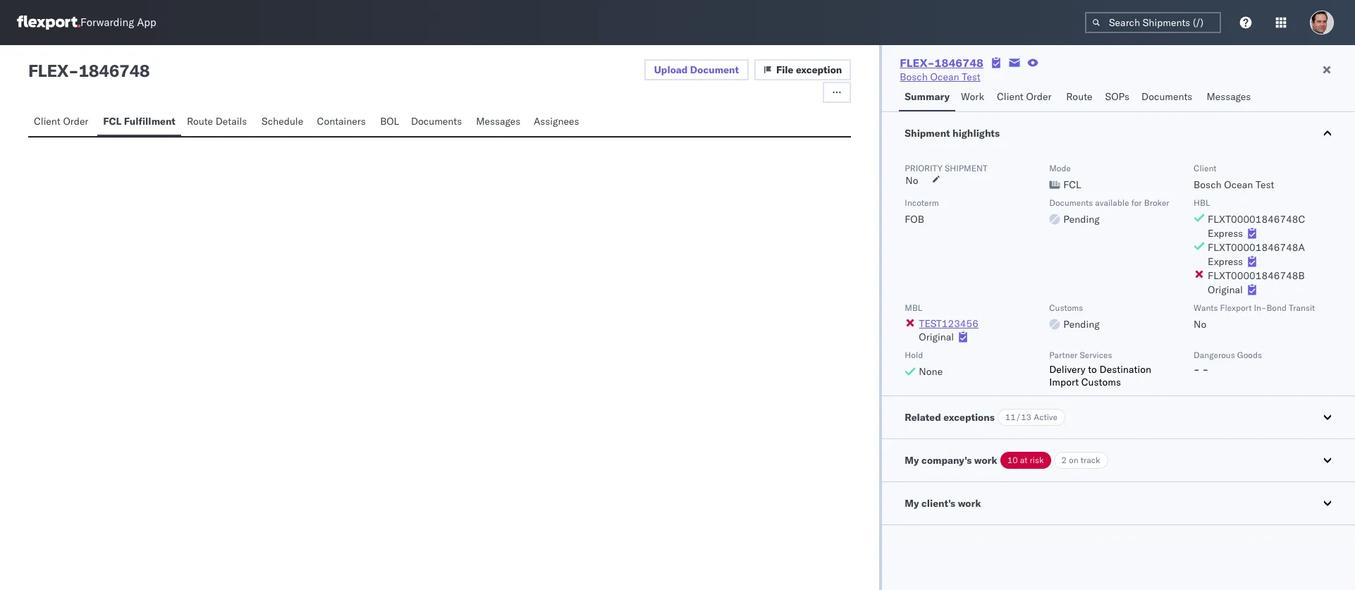 Task type: describe. For each thing, give the bounding box(es) containing it.
shipment highlights button
[[882, 112, 1355, 154]]

route for route details
[[187, 115, 213, 128]]

1 horizontal spatial documents
[[1049, 197, 1093, 208]]

no inside wants flexport in-bond transit no
[[1194, 318, 1207, 331]]

assignees
[[534, 115, 579, 128]]

work
[[961, 90, 984, 103]]

pending for customs
[[1063, 318, 1100, 331]]

shipment
[[945, 163, 988, 173]]

my client's work button
[[882, 482, 1355, 525]]

upload document button
[[644, 59, 749, 80]]

2 horizontal spatial -
[[1202, 363, 1209, 376]]

in-
[[1254, 302, 1267, 313]]

client's
[[922, 497, 956, 510]]

for
[[1131, 197, 1142, 208]]

fcl for fcl
[[1063, 178, 1081, 191]]

my for my client's work
[[905, 497, 919, 510]]

express for flxt00001846748a
[[1208, 255, 1243, 268]]

active
[[1034, 412, 1058, 422]]

shipment highlights
[[905, 127, 1000, 140]]

flex-1846748 link
[[900, 56, 984, 70]]

documents available for broker
[[1049, 197, 1169, 208]]

at
[[1020, 455, 1028, 465]]

0 vertical spatial documents
[[1142, 90, 1193, 103]]

0 horizontal spatial messages button
[[470, 109, 528, 136]]

pending for documents available for broker
[[1063, 213, 1100, 226]]

0 horizontal spatial documents button
[[405, 109, 470, 136]]

fulfillment
[[124, 115, 175, 128]]

wants flexport in-bond transit no
[[1194, 302, 1315, 331]]

file
[[776, 63, 794, 76]]

upload document
[[654, 63, 739, 76]]

dangerous
[[1194, 350, 1235, 360]]

flexport. image
[[17, 16, 80, 30]]

on
[[1069, 455, 1079, 465]]

flexport
[[1220, 302, 1252, 313]]

test inside 'client bosch ocean test incoterm fob'
[[1256, 178, 1274, 191]]

details
[[216, 115, 247, 128]]

priority shipment
[[905, 163, 988, 173]]

flex
[[28, 60, 68, 81]]

sops
[[1105, 90, 1129, 103]]

client inside 'client bosch ocean test incoterm fob'
[[1194, 163, 1217, 173]]

10
[[1007, 455, 1018, 465]]

fob
[[905, 213, 924, 226]]

ocean inside 'client bosch ocean test incoterm fob'
[[1224, 178, 1253, 191]]

document
[[690, 63, 739, 76]]

route button
[[1061, 84, 1100, 111]]

1 vertical spatial documents
[[411, 115, 462, 128]]

fcl fulfillment button
[[97, 109, 181, 136]]

track
[[1081, 455, 1100, 465]]

available
[[1095, 197, 1129, 208]]

flxt00001846748c
[[1208, 213, 1305, 226]]

related
[[905, 411, 941, 424]]

forwarding app link
[[17, 16, 156, 30]]

bosch ocean test link
[[900, 70, 980, 84]]

customs inside partner services delivery to destination import customs
[[1081, 376, 1121, 388]]

partner
[[1049, 350, 1078, 360]]

summary button
[[899, 84, 955, 111]]

0 horizontal spatial ocean
[[930, 71, 959, 83]]

1 vertical spatial original
[[919, 331, 954, 343]]

2 on track
[[1061, 455, 1100, 465]]

risk
[[1030, 455, 1044, 465]]

dangerous goods - -
[[1194, 350, 1262, 376]]

sops button
[[1100, 84, 1136, 111]]

app
[[137, 16, 156, 29]]

hold
[[905, 350, 923, 360]]

file exception
[[776, 63, 842, 76]]

mbl
[[905, 302, 922, 313]]

hbl
[[1194, 197, 1210, 208]]

11/13 active
[[1005, 412, 1058, 422]]

exception
[[796, 63, 842, 76]]

summary
[[905, 90, 950, 103]]

destination
[[1100, 363, 1151, 376]]

services
[[1080, 350, 1112, 360]]

none
[[919, 365, 943, 378]]

0 vertical spatial messages
[[1207, 90, 1251, 103]]

1 horizontal spatial original
[[1208, 283, 1243, 296]]

mode
[[1049, 163, 1071, 173]]

route for route
[[1066, 90, 1092, 103]]

transit
[[1289, 302, 1315, 313]]

incoterm
[[905, 197, 939, 208]]

1 horizontal spatial messages button
[[1201, 84, 1259, 111]]

flxt00001846748a
[[1208, 241, 1305, 254]]

exceptions
[[944, 411, 995, 424]]

wants
[[1194, 302, 1218, 313]]

test123456
[[919, 317, 979, 330]]

my company's work
[[905, 454, 997, 467]]



Task type: locate. For each thing, give the bounding box(es) containing it.
order left the route button
[[1026, 90, 1052, 103]]

documents right "bol" button at the left
[[411, 115, 462, 128]]

documents down mode
[[1049, 197, 1093, 208]]

1 horizontal spatial documents button
[[1136, 84, 1201, 111]]

documents button
[[1136, 84, 1201, 111], [405, 109, 470, 136]]

1 vertical spatial pending
[[1063, 318, 1100, 331]]

Search Shipments (/) text field
[[1085, 12, 1221, 33]]

goods
[[1237, 350, 1262, 360]]

1 horizontal spatial -
[[1194, 363, 1200, 376]]

ocean down flex-1846748
[[930, 71, 959, 83]]

client down flex
[[34, 115, 60, 128]]

work right client's
[[958, 497, 981, 510]]

messages button
[[1201, 84, 1259, 111], [470, 109, 528, 136]]

work left 10
[[974, 454, 997, 467]]

0 horizontal spatial messages
[[476, 115, 520, 128]]

fcl inside button
[[103, 115, 121, 128]]

my inside my client's work button
[[905, 497, 919, 510]]

0 vertical spatial work
[[974, 454, 997, 467]]

fcl for fcl fulfillment
[[103, 115, 121, 128]]

ocean up flxt00001846748c
[[1224, 178, 1253, 191]]

highlights
[[953, 127, 1000, 140]]

1846748 up bosch ocean test
[[935, 56, 984, 70]]

customs
[[1049, 302, 1083, 313], [1081, 376, 1121, 388]]

customs up partner
[[1049, 302, 1083, 313]]

work inside my client's work button
[[958, 497, 981, 510]]

1846748 down 'forwarding app'
[[79, 60, 150, 81]]

0 horizontal spatial fcl
[[103, 115, 121, 128]]

no
[[906, 174, 918, 187], [1194, 318, 1207, 331]]

1 horizontal spatial fcl
[[1063, 178, 1081, 191]]

1 vertical spatial work
[[958, 497, 981, 510]]

10 at risk
[[1007, 455, 1044, 465]]

containers
[[317, 115, 366, 128]]

1 horizontal spatial client
[[997, 90, 1024, 103]]

original down test123456
[[919, 331, 954, 343]]

1 vertical spatial client order
[[34, 115, 88, 128]]

partner services delivery to destination import customs
[[1049, 350, 1151, 388]]

0 horizontal spatial order
[[63, 115, 88, 128]]

test123456 button
[[919, 317, 979, 330]]

1 vertical spatial order
[[63, 115, 88, 128]]

route inside button
[[1066, 90, 1092, 103]]

client order button down flex
[[28, 109, 97, 136]]

route left sops
[[1066, 90, 1092, 103]]

test up flxt00001846748c
[[1256, 178, 1274, 191]]

0 vertical spatial client order
[[997, 90, 1052, 103]]

1 vertical spatial messages
[[476, 115, 520, 128]]

client order right work button
[[997, 90, 1052, 103]]

1 vertical spatial bosch
[[1194, 178, 1222, 191]]

documents
[[1142, 90, 1193, 103], [411, 115, 462, 128], [1049, 197, 1093, 208]]

0 horizontal spatial route
[[187, 115, 213, 128]]

pending up services at the bottom right of page
[[1063, 318, 1100, 331]]

to
[[1088, 363, 1097, 376]]

0 vertical spatial ocean
[[930, 71, 959, 83]]

flex - 1846748
[[28, 60, 150, 81]]

flxt00001846748b
[[1208, 269, 1305, 282]]

1 vertical spatial no
[[1194, 318, 1207, 331]]

file exception button
[[754, 59, 851, 80], [754, 59, 851, 80]]

shipment
[[905, 127, 950, 140]]

test
[[962, 71, 980, 83], [1256, 178, 1274, 191]]

1 horizontal spatial 1846748
[[935, 56, 984, 70]]

order
[[1026, 90, 1052, 103], [63, 115, 88, 128]]

order down flex - 1846748
[[63, 115, 88, 128]]

0 vertical spatial fcl
[[103, 115, 121, 128]]

0 horizontal spatial no
[[906, 174, 918, 187]]

client
[[997, 90, 1024, 103], [34, 115, 60, 128], [1194, 163, 1217, 173]]

client order down flex
[[34, 115, 88, 128]]

fcl down mode
[[1063, 178, 1081, 191]]

import
[[1049, 376, 1079, 388]]

documents right sops button
[[1142, 90, 1193, 103]]

client bosch ocean test incoterm fob
[[905, 163, 1274, 226]]

1 my from the top
[[905, 454, 919, 467]]

1846748
[[935, 56, 984, 70], [79, 60, 150, 81]]

1 pending from the top
[[1063, 213, 1100, 226]]

route left details
[[187, 115, 213, 128]]

-
[[68, 60, 79, 81], [1194, 363, 1200, 376], [1202, 363, 1209, 376]]

0 horizontal spatial test
[[962, 71, 980, 83]]

route details
[[187, 115, 247, 128]]

0 vertical spatial order
[[1026, 90, 1052, 103]]

work button
[[955, 84, 991, 111]]

route inside button
[[187, 115, 213, 128]]

flex-
[[900, 56, 935, 70]]

client up hbl
[[1194, 163, 1217, 173]]

1 vertical spatial express
[[1208, 255, 1243, 268]]

0 vertical spatial no
[[906, 174, 918, 187]]

1 horizontal spatial messages
[[1207, 90, 1251, 103]]

2 pending from the top
[[1063, 318, 1100, 331]]

fcl fulfillment
[[103, 115, 175, 128]]

work for my client's work
[[958, 497, 981, 510]]

1 horizontal spatial client order button
[[991, 84, 1061, 111]]

0 vertical spatial my
[[905, 454, 919, 467]]

express up flxt00001846748b
[[1208, 255, 1243, 268]]

schedule
[[262, 115, 303, 128]]

containers button
[[311, 109, 375, 136]]

1 express from the top
[[1208, 227, 1243, 240]]

1 vertical spatial route
[[187, 115, 213, 128]]

assignees button
[[528, 109, 587, 136]]

my
[[905, 454, 919, 467], [905, 497, 919, 510]]

fcl left "fulfillment"
[[103, 115, 121, 128]]

original
[[1208, 283, 1243, 296], [919, 331, 954, 343]]

bol
[[380, 115, 399, 128]]

client order button
[[991, 84, 1061, 111], [28, 109, 97, 136]]

broker
[[1144, 197, 1169, 208]]

bosch ocean test
[[900, 71, 980, 83]]

0 horizontal spatial bosch
[[900, 71, 928, 83]]

related exceptions
[[905, 411, 995, 424]]

0 vertical spatial test
[[962, 71, 980, 83]]

2 express from the top
[[1208, 255, 1243, 268]]

customs down services at the bottom right of page
[[1081, 376, 1121, 388]]

1 horizontal spatial bosch
[[1194, 178, 1222, 191]]

client order button right work
[[991, 84, 1061, 111]]

1 horizontal spatial test
[[1256, 178, 1274, 191]]

0 horizontal spatial client order
[[34, 115, 88, 128]]

0 horizontal spatial client order button
[[28, 109, 97, 136]]

schedule button
[[256, 109, 311, 136]]

1 vertical spatial my
[[905, 497, 919, 510]]

flex-1846748
[[900, 56, 984, 70]]

0 vertical spatial client
[[997, 90, 1024, 103]]

bosch up hbl
[[1194, 178, 1222, 191]]

0 vertical spatial express
[[1208, 227, 1243, 240]]

bosch down flex-
[[900, 71, 928, 83]]

route details button
[[181, 109, 256, 136]]

documents button right sops
[[1136, 84, 1201, 111]]

work for my company's work
[[974, 454, 997, 467]]

0 vertical spatial bosch
[[900, 71, 928, 83]]

bosch inside 'client bosch ocean test incoterm fob'
[[1194, 178, 1222, 191]]

1 horizontal spatial order
[[1026, 90, 1052, 103]]

express up flxt00001846748a
[[1208, 227, 1243, 240]]

documents button right "bol"
[[405, 109, 470, 136]]

11/13
[[1005, 412, 1032, 422]]

no down "priority" at the top
[[906, 174, 918, 187]]

my left client's
[[905, 497, 919, 510]]

forwarding
[[80, 16, 134, 29]]

1 horizontal spatial route
[[1066, 90, 1092, 103]]

original up flexport
[[1208, 283, 1243, 296]]

bond
[[1267, 302, 1287, 313]]

1 horizontal spatial no
[[1194, 318, 1207, 331]]

client order
[[997, 90, 1052, 103], [34, 115, 88, 128]]

0 horizontal spatial original
[[919, 331, 954, 343]]

1 vertical spatial test
[[1256, 178, 1274, 191]]

0 vertical spatial pending
[[1063, 213, 1100, 226]]

1 vertical spatial client
[[34, 115, 60, 128]]

2 horizontal spatial documents
[[1142, 90, 1193, 103]]

1 horizontal spatial ocean
[[1224, 178, 1253, 191]]

2 vertical spatial client
[[1194, 163, 1217, 173]]

ocean
[[930, 71, 959, 83], [1224, 178, 1253, 191]]

work
[[974, 454, 997, 467], [958, 497, 981, 510]]

2 my from the top
[[905, 497, 919, 510]]

express for flxt00001846748c
[[1208, 227, 1243, 240]]

my client's work
[[905, 497, 981, 510]]

company's
[[922, 454, 972, 467]]

no down the wants
[[1194, 318, 1207, 331]]

pending down documents available for broker
[[1063, 213, 1100, 226]]

0 horizontal spatial 1846748
[[79, 60, 150, 81]]

0 vertical spatial original
[[1208, 283, 1243, 296]]

0 horizontal spatial documents
[[411, 115, 462, 128]]

forwarding app
[[80, 16, 156, 29]]

priority
[[905, 163, 942, 173]]

bol button
[[375, 109, 405, 136]]

1 vertical spatial fcl
[[1063, 178, 1081, 191]]

test up work
[[962, 71, 980, 83]]

2 horizontal spatial client
[[1194, 163, 1217, 173]]

upload
[[654, 63, 688, 76]]

0 horizontal spatial client
[[34, 115, 60, 128]]

1 horizontal spatial client order
[[997, 90, 1052, 103]]

1 vertical spatial ocean
[[1224, 178, 1253, 191]]

0 vertical spatial customs
[[1049, 302, 1083, 313]]

2
[[1061, 455, 1067, 465]]

my for my company's work
[[905, 454, 919, 467]]

bosch
[[900, 71, 928, 83], [1194, 178, 1222, 191]]

delivery
[[1049, 363, 1085, 376]]

0 horizontal spatial -
[[68, 60, 79, 81]]

client right work button
[[997, 90, 1024, 103]]

1 vertical spatial customs
[[1081, 376, 1121, 388]]

pending
[[1063, 213, 1100, 226], [1063, 318, 1100, 331]]

2 vertical spatial documents
[[1049, 197, 1093, 208]]

0 vertical spatial route
[[1066, 90, 1092, 103]]

my left company's
[[905, 454, 919, 467]]



Task type: vqa. For each thing, say whether or not it's contained in the screenshot.
5:46 PM
no



